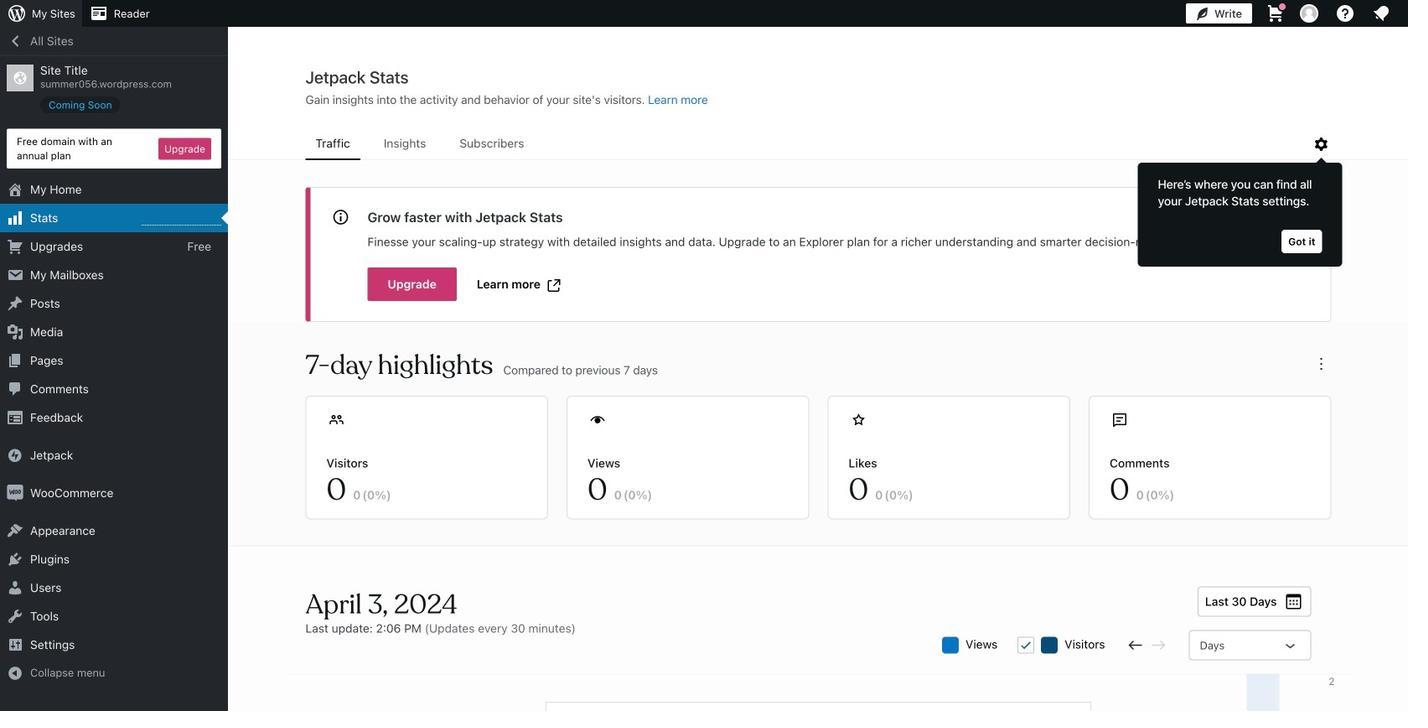 Task type: describe. For each thing, give the bounding box(es) containing it.
2 img image from the top
[[7, 485, 23, 502]]

highest hourly views 0 image
[[142, 215, 221, 226]]

menu inside jetpack stats main content
[[306, 128, 1312, 160]]

manage your notifications image
[[1372, 3, 1392, 23]]

1 img image from the top
[[7, 447, 23, 464]]



Task type: locate. For each thing, give the bounding box(es) containing it.
jetpack stats main content
[[229, 66, 1409, 711]]

menu
[[306, 128, 1312, 160]]

1 vertical spatial img image
[[7, 485, 23, 502]]

my shopping cart image
[[1266, 3, 1286, 23]]

img image
[[7, 447, 23, 464], [7, 485, 23, 502]]

close image
[[1291, 208, 1311, 228]]

my profile image
[[1301, 4, 1319, 23]]

none checkbox inside jetpack stats main content
[[1018, 637, 1035, 654]]

0 vertical spatial img image
[[7, 447, 23, 464]]

help image
[[1336, 3, 1356, 23]]

tooltip
[[1130, 154, 1343, 267]]

None checkbox
[[1018, 637, 1035, 654]]



Task type: vqa. For each thing, say whether or not it's contained in the screenshot.
SolarOne is a fresh, minimal, and professional WordPress block theme. This theme is suitable for corporate business websites or agencies, freelancers and small startups. image
no



